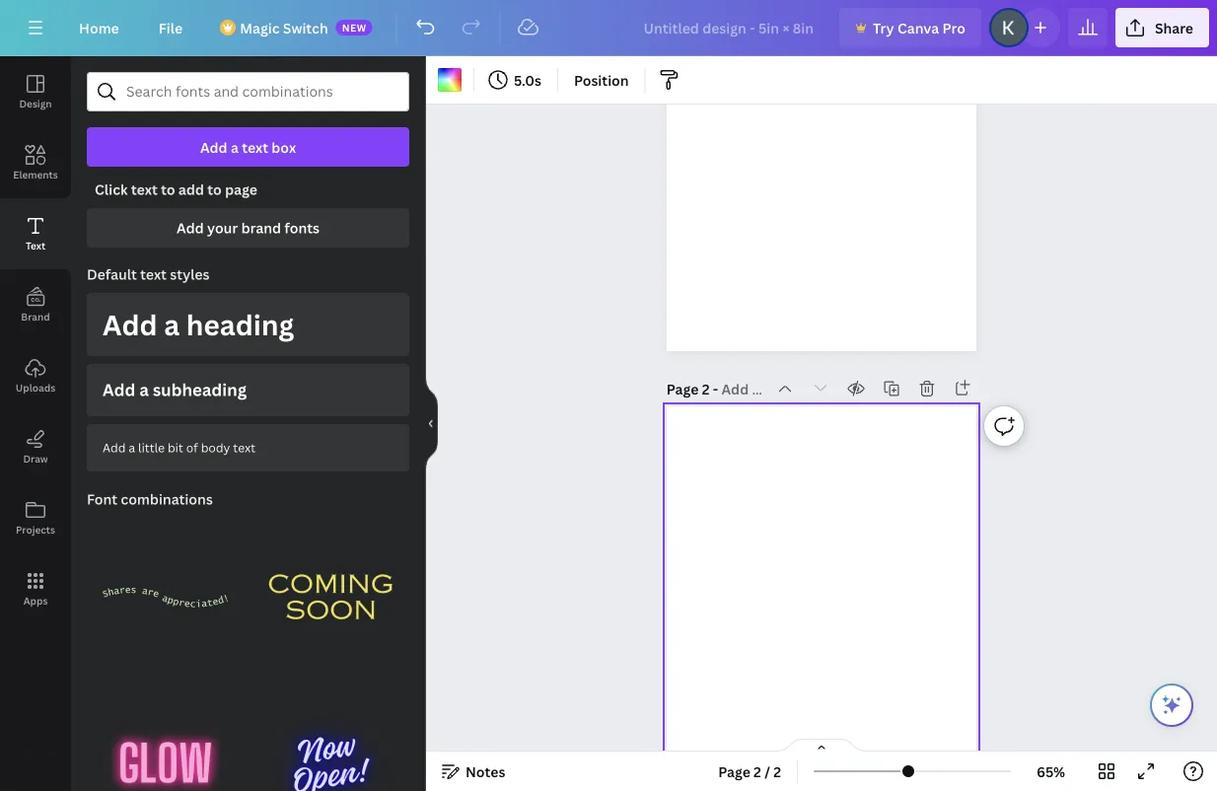 Task type: vqa. For each thing, say whether or not it's contained in the screenshot.
left and
no



Task type: locate. For each thing, give the bounding box(es) containing it.
a down styles
[[164, 306, 180, 343]]

add your brand fonts button
[[87, 208, 409, 248]]

a left little on the bottom left
[[129, 439, 135, 456]]

side panel tab list
[[0, 56, 71, 624]]

1 vertical spatial page
[[718, 762, 750, 781]]

page left -
[[667, 380, 699, 399]]

magic
[[240, 18, 280, 37]]

a inside add a subheading button
[[139, 378, 149, 401]]

add left little on the bottom left
[[103, 439, 126, 456]]

magic switch
[[240, 18, 328, 37]]

notes button
[[434, 756, 513, 787]]

to
[[161, 180, 175, 199], [207, 180, 222, 199]]

a inside add a little bit of body text button
[[129, 439, 135, 456]]

elements
[[13, 168, 58, 181]]

text right click
[[131, 180, 158, 199]]

add
[[200, 138, 227, 156], [177, 218, 204, 237], [103, 306, 157, 343], [103, 378, 136, 401], [103, 439, 126, 456]]

add inside add your brand fonts button
[[177, 218, 204, 237]]

text right body
[[233, 439, 256, 456]]

#ffffff image
[[438, 68, 462, 92]]

1 horizontal spatial 2
[[754, 762, 761, 781]]

position
[[574, 71, 629, 89]]

a
[[231, 138, 239, 156], [164, 306, 180, 343], [139, 378, 149, 401], [129, 439, 135, 456]]

text
[[26, 239, 45, 252]]

page inside button
[[718, 762, 750, 781]]

text
[[242, 138, 268, 156], [131, 180, 158, 199], [140, 265, 167, 284], [233, 439, 256, 456]]

0 horizontal spatial to
[[161, 180, 175, 199]]

2 right /
[[774, 762, 781, 781]]

add left subheading
[[103, 378, 136, 401]]

add inside add a heading 'button'
[[103, 306, 157, 343]]

add inside add a text box button
[[200, 138, 227, 156]]

add left your
[[177, 218, 204, 237]]

a left subheading
[[139, 378, 149, 401]]

main menu bar
[[0, 0, 1217, 56]]

try canva pro
[[873, 18, 966, 37]]

a for subheading
[[139, 378, 149, 401]]

page
[[225, 180, 257, 199]]

canva
[[898, 18, 939, 37]]

add down default
[[103, 306, 157, 343]]

font
[[87, 490, 117, 508]]

to left add
[[161, 180, 175, 199]]

2 for -
[[702, 380, 710, 399]]

try canva pro button
[[839, 8, 981, 47]]

2 for /
[[754, 762, 761, 781]]

add inside add a little bit of body text button
[[103, 439, 126, 456]]

2 left /
[[754, 762, 761, 781]]

projects button
[[0, 482, 71, 553]]

of
[[186, 439, 198, 456]]

design
[[19, 97, 52, 110]]

2
[[702, 380, 710, 399], [754, 762, 761, 781], [774, 762, 781, 781]]

draw button
[[0, 411, 71, 482]]

show pages image
[[774, 738, 869, 754]]

brand button
[[0, 269, 71, 340]]

body
[[201, 439, 230, 456]]

a up page
[[231, 138, 239, 156]]

uploads button
[[0, 340, 71, 411]]

65% button
[[1019, 756, 1083, 787]]

projects
[[16, 523, 55, 536]]

to right add
[[207, 180, 222, 199]]

add for add a text box
[[200, 138, 227, 156]]

page left /
[[718, 762, 750, 781]]

heading
[[186, 306, 294, 343]]

0 horizontal spatial page
[[667, 380, 699, 399]]

add inside add a subheading button
[[103, 378, 136, 401]]

0 vertical spatial page
[[667, 380, 699, 399]]

text inside button
[[233, 439, 256, 456]]

Search fonts and combinations search field
[[126, 73, 370, 110]]

home
[[79, 18, 119, 37]]

1 horizontal spatial page
[[718, 762, 750, 781]]

text left box
[[242, 138, 268, 156]]

add up add
[[200, 138, 227, 156]]

page for page 2 / 2
[[718, 762, 750, 781]]

page
[[667, 380, 699, 399], [718, 762, 750, 781]]

2 left -
[[702, 380, 710, 399]]

-
[[713, 380, 718, 399]]

0 horizontal spatial 2
[[702, 380, 710, 399]]

add a heading
[[103, 306, 294, 343]]

a inside add a text box button
[[231, 138, 239, 156]]

a inside add a heading 'button'
[[164, 306, 180, 343]]

hide image
[[425, 376, 438, 471]]

1 horizontal spatial to
[[207, 180, 222, 199]]

apps
[[23, 594, 48, 607]]

2 horizontal spatial 2
[[774, 762, 781, 781]]



Task type: describe. For each thing, give the bounding box(es) containing it.
try
[[873, 18, 894, 37]]

pro
[[943, 18, 966, 37]]

brand
[[241, 218, 281, 237]]

add a subheading
[[103, 378, 247, 401]]

5.0s
[[514, 71, 541, 89]]

add a text box
[[200, 138, 296, 156]]

file button
[[143, 8, 198, 47]]

combinations
[[121, 490, 213, 508]]

add a text box button
[[87, 127, 409, 167]]

home link
[[63, 8, 135, 47]]

1 to from the left
[[161, 180, 175, 199]]

/
[[765, 762, 770, 781]]

share button
[[1116, 8, 1209, 47]]

default text styles
[[87, 265, 210, 284]]

text left styles
[[140, 265, 167, 284]]

uploads
[[16, 381, 55, 394]]

add a little bit of body text button
[[87, 424, 409, 471]]

your
[[207, 218, 238, 237]]

65%
[[1037, 762, 1065, 781]]

page 2 -
[[667, 380, 722, 399]]

styles
[[170, 265, 210, 284]]

position button
[[566, 64, 637, 96]]

a for heading
[[164, 306, 180, 343]]

fonts
[[284, 218, 320, 237]]

apps button
[[0, 553, 71, 624]]

a for little
[[129, 439, 135, 456]]

canva assistant image
[[1160, 693, 1184, 717]]

box
[[272, 138, 296, 156]]

add a subheading button
[[87, 364, 409, 416]]

add for add a heading
[[103, 306, 157, 343]]

click text to add to page
[[95, 180, 257, 199]]

Page title text field
[[722, 379, 764, 399]]

5.0s button
[[482, 64, 549, 96]]

font combinations
[[87, 490, 213, 508]]

design button
[[0, 56, 71, 127]]

add for add your brand fonts
[[177, 218, 204, 237]]

switch
[[283, 18, 328, 37]]

text button
[[0, 198, 71, 269]]

add
[[178, 180, 204, 199]]

page 2 / 2 button
[[710, 756, 789, 787]]

subheading
[[153, 378, 247, 401]]

default
[[87, 265, 137, 284]]

2 to from the left
[[207, 180, 222, 199]]

text inside button
[[242, 138, 268, 156]]

page for page 2 -
[[667, 380, 699, 399]]

file
[[159, 18, 183, 37]]

bit
[[168, 439, 183, 456]]

page 2 / 2
[[718, 762, 781, 781]]

little
[[138, 439, 165, 456]]

draw
[[23, 452, 48, 465]]

a for text
[[231, 138, 239, 156]]

brand
[[21, 310, 50, 323]]

add a heading button
[[87, 293, 409, 356]]

Design title text field
[[628, 8, 832, 47]]

click
[[95, 180, 128, 199]]

new
[[342, 21, 367, 34]]

notes
[[466, 762, 505, 781]]

share
[[1155, 18, 1194, 37]]

elements button
[[0, 127, 71, 198]]

add for add a little bit of body text
[[103, 439, 126, 456]]

add a little bit of body text
[[103, 439, 256, 456]]

add your brand fonts
[[177, 218, 320, 237]]

add for add a subheading
[[103, 378, 136, 401]]



